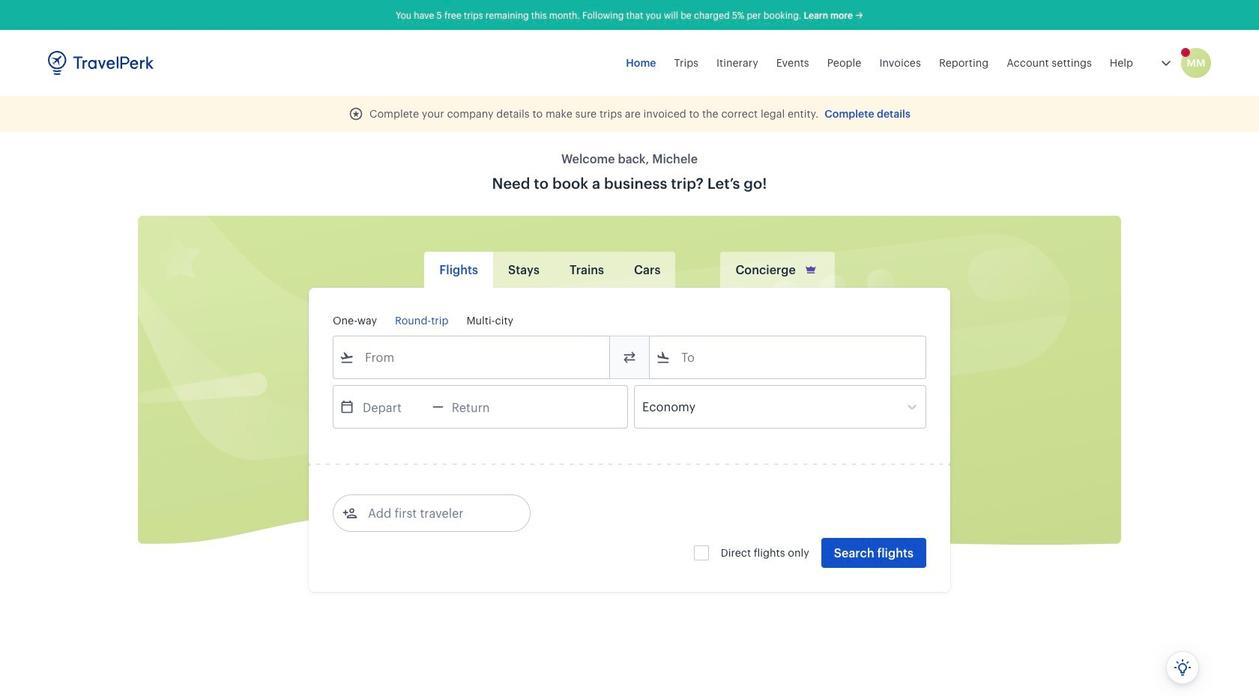 Task type: describe. For each thing, give the bounding box(es) containing it.
Depart text field
[[355, 386, 433, 428]]

Return text field
[[444, 386, 522, 428]]



Task type: locate. For each thing, give the bounding box(es) containing it.
Add first traveler search field
[[358, 502, 514, 526]]

To search field
[[671, 346, 906, 370]]

From search field
[[355, 346, 590, 370]]



